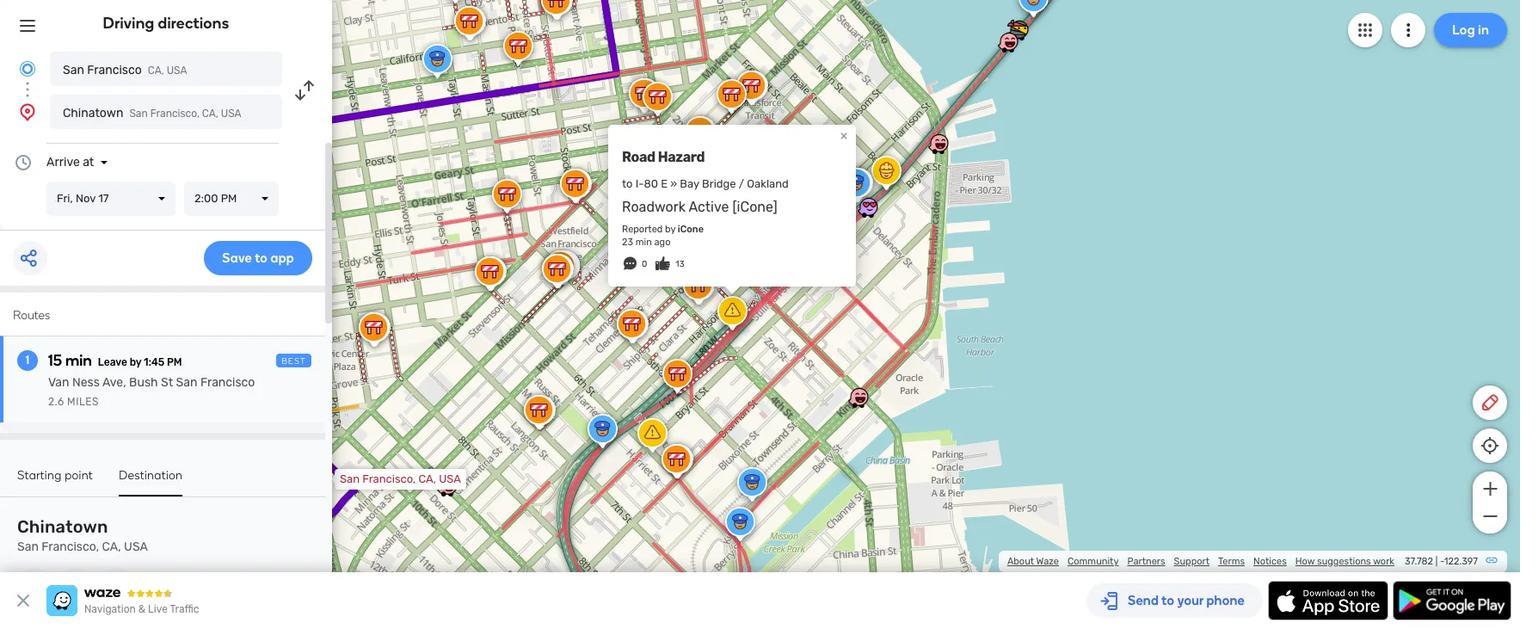 Task type: locate. For each thing, give the bounding box(es) containing it.
1
[[26, 353, 30, 367]]

link image
[[1485, 553, 1499, 567]]

starting
[[17, 468, 62, 483]]

1 vertical spatial min
[[65, 351, 92, 370]]

min inside roadwork active [icone] reported by icone 23 min ago
[[636, 237, 652, 248]]

pm inside 15 min leave by 1:45 pm
[[167, 356, 182, 368]]

chinatown san francisco, ca, usa down point
[[17, 516, 148, 554]]

usa
[[167, 65, 187, 77], [221, 108, 241, 120], [439, 472, 461, 485], [124, 540, 148, 554]]

0 horizontal spatial by
[[130, 356, 141, 368]]

-
[[1441, 556, 1445, 567]]

ave,
[[102, 375, 126, 390]]

leave
[[98, 356, 127, 368]]

partners
[[1128, 556, 1166, 567]]

san francisco ca, usa
[[63, 63, 187, 77]]

location image
[[17, 102, 38, 122]]

van ness ave, bush st san francisco 2.6 miles
[[48, 375, 255, 408]]

chinatown san francisco, ca, usa down san francisco ca, usa
[[63, 106, 241, 120]]

1 horizontal spatial by
[[665, 224, 676, 235]]

1 horizontal spatial francisco,
[[150, 108, 200, 120]]

notices link
[[1254, 556, 1287, 567]]

0 horizontal spatial min
[[65, 351, 92, 370]]

work
[[1374, 556, 1395, 567]]

bridge
[[702, 177, 736, 190]]

starting point button
[[17, 468, 93, 495]]

francisco,
[[150, 108, 200, 120], [363, 472, 416, 485], [42, 540, 99, 554]]

about
[[1008, 556, 1035, 567]]

ca,
[[148, 65, 164, 77], [202, 108, 218, 120], [419, 472, 436, 485], [102, 540, 121, 554]]

directions
[[158, 14, 229, 33]]

1 horizontal spatial pm
[[221, 192, 237, 205]]

by inside roadwork active [icone] reported by icone 23 min ago
[[665, 224, 676, 235]]

chinatown down starting point button
[[17, 516, 108, 537]]

0 vertical spatial pm
[[221, 192, 237, 205]]

min up ness
[[65, 351, 92, 370]]

current location image
[[17, 59, 38, 79]]

chinatown up at
[[63, 106, 123, 120]]

pencil image
[[1480, 392, 1501, 413]]

80
[[644, 177, 658, 190]]

san
[[63, 63, 84, 77], [129, 108, 148, 120], [176, 375, 198, 390], [340, 472, 360, 485], [17, 540, 39, 554]]

chinatown
[[63, 106, 123, 120], [17, 516, 108, 537]]

|
[[1436, 556, 1438, 567]]

0 vertical spatial francisco,
[[150, 108, 200, 120]]

»
[[671, 177, 677, 190]]

francisco
[[87, 63, 142, 77], [200, 375, 255, 390]]

1 vertical spatial pm
[[167, 356, 182, 368]]

support
[[1174, 556, 1210, 567]]

2 vertical spatial francisco,
[[42, 540, 99, 554]]

1 horizontal spatial min
[[636, 237, 652, 248]]

0 vertical spatial by
[[665, 224, 676, 235]]

1 vertical spatial chinatown san francisco, ca, usa
[[17, 516, 148, 554]]

pm inside 'list box'
[[221, 192, 237, 205]]

pm right 1:45
[[167, 356, 182, 368]]

fri,
[[57, 192, 73, 205]]

1 vertical spatial chinatown
[[17, 516, 108, 537]]

/
[[739, 177, 744, 190]]

destination button
[[119, 468, 183, 497]]

best
[[282, 356, 306, 367]]

122.397
[[1445, 556, 1479, 567]]

1 vertical spatial by
[[130, 356, 141, 368]]

1 vertical spatial francisco
[[200, 375, 255, 390]]

by up ago
[[665, 224, 676, 235]]

roadwork active [icone] reported by icone 23 min ago
[[622, 199, 778, 248]]

how suggestions work link
[[1296, 556, 1395, 567]]

&
[[138, 603, 146, 615]]

37.782 | -122.397
[[1405, 556, 1479, 567]]

support link
[[1174, 556, 1210, 567]]

0 horizontal spatial pm
[[167, 356, 182, 368]]

2:00 pm
[[195, 192, 237, 205]]

terms link
[[1219, 556, 1245, 567]]

francisco down driving
[[87, 63, 142, 77]]

chinatown san francisco, ca, usa
[[63, 106, 241, 120], [17, 516, 148, 554]]

0 vertical spatial min
[[636, 237, 652, 248]]

starting point
[[17, 468, 93, 483]]

pm right 2:00
[[221, 192, 237, 205]]

1 horizontal spatial francisco
[[200, 375, 255, 390]]

community
[[1068, 556, 1119, 567]]

bay
[[680, 177, 700, 190]]

min
[[636, 237, 652, 248], [65, 351, 92, 370]]

by left 1:45
[[130, 356, 141, 368]]

by
[[665, 224, 676, 235], [130, 356, 141, 368]]

pm
[[221, 192, 237, 205], [167, 356, 182, 368]]

active
[[689, 199, 729, 215]]

min down reported
[[636, 237, 652, 248]]

road hazard
[[622, 149, 705, 165]]

2:00 pm list box
[[184, 182, 279, 216]]

2 horizontal spatial francisco,
[[363, 472, 416, 485]]

0 horizontal spatial francisco
[[87, 63, 142, 77]]

francisco right st
[[200, 375, 255, 390]]

waze
[[1037, 556, 1059, 567]]



Task type: vqa. For each thing, say whether or not it's contained in the screenshot.
"now" on the top
no



Task type: describe. For each thing, give the bounding box(es) containing it.
arrive at
[[46, 155, 94, 170]]

point
[[65, 468, 93, 483]]

icone
[[678, 224, 704, 235]]

routes
[[13, 308, 50, 323]]

suggestions
[[1318, 556, 1372, 567]]

zoom out image
[[1480, 506, 1501, 527]]

fri, nov 17
[[57, 192, 109, 205]]

live
[[148, 603, 168, 615]]

about waze link
[[1008, 556, 1059, 567]]

23
[[622, 237, 633, 248]]

0 vertical spatial chinatown
[[63, 106, 123, 120]]

to i-80 e » bay bridge / oakland
[[622, 177, 789, 190]]

0 vertical spatial chinatown san francisco, ca, usa
[[63, 106, 241, 120]]

fri, nov 17 list box
[[46, 182, 176, 216]]

0 vertical spatial francisco
[[87, 63, 142, 77]]

san inside "van ness ave, bush st san francisco 2.6 miles"
[[176, 375, 198, 390]]

notices
[[1254, 556, 1287, 567]]

17
[[98, 192, 109, 205]]

van
[[48, 375, 69, 390]]

zoom in image
[[1480, 479, 1501, 499]]

roadwork
[[622, 199, 686, 215]]

francisco inside "van ness ave, bush st san francisco 2.6 miles"
[[200, 375, 255, 390]]

ca, inside san francisco ca, usa
[[148, 65, 164, 77]]

oakland
[[747, 177, 789, 190]]

bush
[[129, 375, 158, 390]]

2.6
[[48, 396, 64, 408]]

driving directions
[[103, 14, 229, 33]]

at
[[83, 155, 94, 170]]

13
[[676, 259, 685, 269]]

community link
[[1068, 556, 1119, 567]]

hazard
[[658, 149, 705, 165]]

2:00
[[195, 192, 218, 205]]

× link
[[837, 127, 852, 144]]

[icone]
[[733, 199, 778, 215]]

traffic
[[170, 603, 199, 615]]

0 horizontal spatial francisco,
[[42, 540, 99, 554]]

1:45
[[144, 356, 165, 368]]

e
[[661, 177, 668, 190]]

about waze community partners support terms notices how suggestions work
[[1008, 556, 1395, 567]]

arrive
[[46, 155, 80, 170]]

1 vertical spatial francisco,
[[363, 472, 416, 485]]

san francisco, ca, usa
[[340, 472, 461, 485]]

15 min leave by 1:45 pm
[[48, 351, 182, 370]]

nov
[[76, 192, 96, 205]]

navigation & live traffic
[[84, 603, 199, 615]]

15
[[48, 351, 62, 370]]

ness
[[72, 375, 100, 390]]

usa inside san francisco ca, usa
[[167, 65, 187, 77]]

terms
[[1219, 556, 1245, 567]]

by inside 15 min leave by 1:45 pm
[[130, 356, 141, 368]]

driving
[[103, 14, 154, 33]]

0
[[642, 259, 648, 269]]

partners link
[[1128, 556, 1166, 567]]

destination
[[119, 468, 183, 483]]

navigation
[[84, 603, 136, 615]]

reported
[[622, 224, 663, 235]]

×
[[840, 127, 848, 144]]

37.782
[[1405, 556, 1434, 567]]

road
[[622, 149, 656, 165]]

x image
[[13, 590, 34, 611]]

st
[[161, 375, 173, 390]]

to
[[622, 177, 633, 190]]

ago
[[655, 237, 671, 248]]

miles
[[67, 396, 99, 408]]

how
[[1296, 556, 1315, 567]]

clock image
[[13, 152, 34, 173]]

i-
[[636, 177, 644, 190]]



